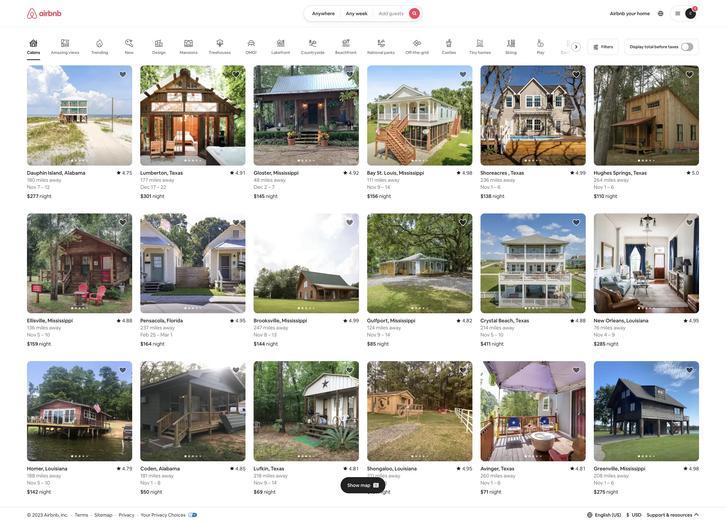 Task type: locate. For each thing, give the bounding box(es) containing it.
night right the $85
[[377, 341, 389, 347]]

nov inside avinger, texas 260 miles away nov 1 – 6 $71 night
[[481, 480, 490, 486]]

1 horizontal spatial louisiana
[[395, 466, 417, 472]]

1 dec from the left
[[141, 184, 150, 190]]

6 down shongaloo,
[[385, 480, 388, 486]]

airbnb,
[[44, 512, 60, 518]]

miles down crystal
[[490, 325, 502, 331]]

– down greenville,
[[608, 480, 611, 486]]

mississippi inside ellisville, mississippi 136 miles away nov 5 – 10 $159 night
[[48, 318, 73, 324]]

5 down crystal
[[491, 332, 494, 338]]

miles down the homer,
[[36, 473, 48, 479]]

0 vertical spatial 4.99
[[576, 170, 586, 176]]

4.99 left hughes
[[576, 170, 586, 176]]

miles down lufkin,
[[263, 473, 275, 479]]

miles down greenville,
[[604, 473, 617, 479]]

avinger,
[[481, 466, 500, 472]]

mississippi inside the gloster, mississippi 48 miles away dec 2 – 7 $145 night
[[274, 170, 299, 176]]

– right 2
[[269, 184, 271, 190]]

miles inside bay st. louis, mississippi 111 miles away nov 9 – 14 $156 night
[[375, 177, 387, 183]]

mississippi for greenville, mississippi
[[621, 466, 646, 472]]

237
[[141, 325, 149, 331]]

– down ellisville,
[[41, 332, 44, 338]]

away inside shoreacres , texas 236 miles away nov 1 – 6 $138 night
[[504, 177, 516, 183]]

mississippi right ellisville,
[[48, 318, 73, 324]]

display
[[631, 44, 644, 50]]

lufkin,
[[254, 466, 270, 472]]

beach,
[[499, 318, 515, 324]]

nov down 214
[[481, 332, 490, 338]]

night inside gulfport, mississippi 124 miles away nov 9 – 14 $85 night
[[377, 341, 389, 347]]

avinger, texas 260 miles away nov 1 – 6 $71 night
[[481, 466, 516, 496]]

ellisville, mississippi 136 miles away nov 5 – 10 $159 night
[[27, 318, 73, 347]]

None search field
[[304, 5, 423, 22]]

4.91
[[236, 170, 246, 176]]

4.95 for new orleans, louisiana 76 miles away nov 4 – 9 $285 night
[[690, 318, 700, 324]]

0 horizontal spatial 4.98
[[463, 170, 473, 176]]

6 down hughes
[[612, 184, 615, 190]]

1 · from the left
[[71, 512, 72, 518]]

1 horizontal spatial 4.98
[[690, 466, 700, 472]]

0 horizontal spatial louisiana
[[45, 466, 67, 472]]

0 vertical spatial 4.98 out of 5 average rating image
[[457, 170, 473, 176]]

louisiana right orleans,
[[627, 318, 649, 324]]

9 up $156
[[378, 184, 381, 190]]

6 for greenville, mississippi 208 miles away nov 1 – 6 $275 night
[[612, 480, 615, 486]]

1 horizontal spatial 4.95
[[463, 466, 473, 472]]

nov down 247
[[254, 332, 263, 338]]

terms
[[75, 512, 88, 518]]

211
[[368, 473, 375, 479]]

0 vertical spatial 4.98
[[463, 170, 473, 176]]

6 down shoreacres
[[498, 184, 501, 190]]

2 horizontal spatial louisiana
[[627, 318, 649, 324]]

louisiana
[[627, 318, 649, 324], [45, 466, 67, 472], [395, 466, 417, 472]]

4.99 for brooksville, mississippi 247 miles away nov 8 – 13 $144 night
[[349, 318, 359, 324]]

0 horizontal spatial 4.95
[[236, 318, 246, 324]]

0 horizontal spatial 4.99
[[349, 318, 359, 324]]

night right the $69
[[264, 489, 276, 496]]

4.79
[[122, 466, 132, 472]]

shongaloo,
[[368, 466, 394, 472]]

· right inc.
[[71, 512, 72, 518]]

2 horizontal spatial 4.95
[[690, 318, 700, 324]]

night inside shongaloo, louisiana 211 miles away nov 1 – 6 $101 night
[[379, 489, 391, 496]]

– left 13
[[268, 332, 271, 338]]

6 down the avinger, at bottom right
[[498, 480, 501, 486]]

away up the "22"
[[162, 177, 174, 183]]

dec down 177
[[141, 184, 150, 190]]

9 down gulfport,
[[378, 332, 381, 338]]

miles inside homer, louisiana 188 miles away nov 5 – 10 $142 night
[[36, 473, 48, 479]]

louis,
[[385, 170, 398, 176]]

0 horizontal spatial 4.81
[[349, 466, 359, 472]]

away down springs,
[[618, 177, 630, 183]]

1 horizontal spatial new
[[595, 318, 605, 324]]

louisiana for 4.79
[[45, 466, 67, 472]]

– down shongaloo,
[[381, 480, 384, 486]]

1 horizontal spatial dec
[[254, 184, 263, 190]]

0 vertical spatial alabama
[[64, 170, 86, 176]]

0 horizontal spatial 4.95 out of 5 average rating image
[[457, 466, 473, 472]]

away down louis,
[[388, 177, 400, 183]]

0 horizontal spatial 4.99 out of 5 average rating image
[[344, 318, 359, 324]]

alabama inside dauphin island, alabama 180 miles away nov 7 – 12 $277 night
[[64, 170, 86, 176]]

privacy left the "your"
[[119, 512, 134, 518]]

– inside lufkin, texas 218 miles away nov 9 – 14 $69 night
[[268, 480, 271, 486]]

gulfport,
[[368, 318, 390, 324]]

1 horizontal spatial 7
[[272, 184, 275, 190]]

miles up "12"
[[36, 177, 48, 183]]

new orleans, louisiana 76 miles away nov 4 – 9 $285 night
[[595, 318, 649, 347]]

7
[[37, 184, 40, 190], [272, 184, 275, 190]]

away inside brooksville, mississippi 247 miles away nov 8 – 13 $144 night
[[277, 325, 289, 331]]

· left add to wishlist: kountze, texas 'image'
[[115, 512, 116, 518]]

nov
[[27, 184, 36, 190], [368, 184, 377, 190], [481, 184, 490, 190], [595, 184, 604, 190], [27, 332, 36, 338], [368, 332, 377, 338], [254, 332, 263, 338], [481, 332, 490, 338], [595, 332, 604, 338], [27, 480, 36, 486], [368, 480, 377, 486], [141, 480, 150, 486], [254, 480, 263, 486], [481, 480, 490, 486], [595, 480, 604, 486]]

texas inside hughes springs, texas 264 miles away nov 1 – 6 $110 night
[[634, 170, 648, 176]]

miles down brooksville,
[[263, 325, 275, 331]]

nov down 218
[[254, 480, 263, 486]]

your
[[141, 512, 151, 518]]

english (us) button
[[588, 512, 622, 519]]

4.99 for shoreacres , texas 236 miles away nov 1 – 6 $138 night
[[576, 170, 586, 176]]

8 left 13
[[264, 332, 267, 338]]

mississippi inside greenville, mississippi 208 miles away nov 1 – 6 $275 night
[[621, 466, 646, 472]]

miles inside lumberton, texas 177 miles away dec 17 – 22 $301 night
[[149, 177, 161, 183]]

privacy link
[[119, 512, 134, 518]]

away down greenville,
[[618, 473, 630, 479]]

alabama right coden,
[[159, 466, 180, 472]]

mississippi inside brooksville, mississippi 247 miles away nov 8 – 13 $144 night
[[282, 318, 307, 324]]

– inside lumberton, texas 177 miles away dec 17 – 22 $301 night
[[157, 184, 160, 190]]

any week button
[[341, 5, 374, 22]]

support
[[648, 512, 666, 519]]

180
[[27, 177, 35, 183]]

miles down coden,
[[149, 473, 161, 479]]

6 inside hughes springs, texas 264 miles away nov 1 – 6 $110 night
[[612, 184, 615, 190]]

away inside coden, alabama 181 miles away nov 1 – 8 $50 night
[[162, 473, 174, 479]]

· right terms
[[91, 512, 92, 518]]

8
[[264, 332, 267, 338], [158, 480, 161, 486]]

14
[[386, 184, 391, 190], [386, 332, 391, 338], [272, 480, 277, 486]]

10 inside homer, louisiana 188 miles away nov 5 – 10 $142 night
[[45, 480, 50, 486]]

4.99 out of 5 average rating image left hughes
[[571, 170, 586, 176]]

night inside ellisville, mississippi 136 miles away nov 5 – 10 $159 night
[[39, 341, 51, 347]]

texas inside lufkin, texas 218 miles away nov 9 – 14 $69 night
[[271, 466, 285, 472]]

8 down coden,
[[158, 480, 161, 486]]

louisiana inside new orleans, louisiana 76 miles away nov 4 – 9 $285 night
[[627, 318, 649, 324]]

privacy right the "your"
[[152, 512, 167, 518]]

guests
[[389, 10, 404, 17]]

nov down 260
[[481, 480, 490, 486]]

night right $71
[[490, 489, 502, 496]]

9 inside gulfport, mississippi 124 miles away nov 9 – 14 $85 night
[[378, 332, 381, 338]]

add to wishlist: shoreacres , texas image
[[573, 71, 581, 79]]

4.95 out of 5 average rating image
[[684, 318, 700, 324], [457, 466, 473, 472]]

group
[[27, 34, 584, 60], [27, 65, 132, 166], [141, 65, 246, 166], [254, 65, 465, 166], [368, 65, 473, 166], [481, 65, 586, 166], [595, 65, 700, 166], [27, 214, 132, 314], [141, 214, 246, 314], [254, 214, 359, 314], [368, 214, 473, 314], [481, 214, 586, 314], [595, 214, 700, 314], [27, 362, 132, 462], [141, 362, 246, 462], [254, 362, 359, 462], [368, 362, 473, 462], [481, 362, 586, 462], [595, 362, 700, 462], [27, 510, 132, 524], [141, 510, 246, 524], [254, 510, 359, 524], [254, 510, 359, 524], [368, 510, 473, 524], [368, 510, 473, 524], [481, 510, 586, 524], [481, 510, 586, 524], [595, 510, 700, 524]]

0 horizontal spatial privacy
[[119, 512, 134, 518]]

2 vertical spatial 14
[[272, 480, 277, 486]]

nov down 236
[[481, 184, 490, 190]]

dec left 2
[[254, 184, 263, 190]]

4.95 for shongaloo, louisiana 211 miles away nov 1 – 6 $101 night
[[463, 466, 473, 472]]

124
[[368, 325, 375, 331]]

add to wishlist: coden, alabama image
[[232, 367, 241, 375]]

9 inside new orleans, louisiana 76 miles away nov 4 – 9 $285 night
[[613, 332, 615, 338]]

miles down st.
[[375, 177, 387, 183]]

0 horizontal spatial 8
[[158, 480, 161, 486]]

alabama
[[64, 170, 86, 176], [159, 466, 180, 472]]

2 7 from the left
[[272, 184, 275, 190]]

0 vertical spatial 4.95 out of 5 average rating image
[[684, 318, 700, 324]]

amazing views
[[51, 50, 79, 55]]

mississippi for gloster, mississippi
[[274, 170, 299, 176]]

night down 4
[[607, 341, 619, 347]]

25
[[150, 332, 156, 338]]

nov inside brooksville, mississippi 247 miles away nov 8 – 13 $144 night
[[254, 332, 263, 338]]

4.99 out of 5 average rating image
[[571, 170, 586, 176], [344, 318, 359, 324]]

1 horizontal spatial 4.95 out of 5 average rating image
[[684, 318, 700, 324]]

miles inside pensacola, florida 237 miles away feb 25 – mar 1 $164 night
[[150, 325, 162, 331]]

add to wishlist: dauphin island, alabama image
[[119, 71, 127, 79]]

1 horizontal spatial 4.88 out of 5 average rating image
[[571, 318, 586, 324]]

– inside shoreacres , texas 236 miles away nov 1 – 6 $138 night
[[495, 184, 497, 190]]

add to wishlist: avinger, texas image
[[573, 367, 581, 375]]

5 inside ellisville, mississippi 136 miles away nov 5 – 10 $159 night
[[37, 332, 40, 338]]

nov down 111
[[368, 184, 377, 190]]

1 4.88 from the left
[[122, 318, 132, 324]]

1 privacy from the left
[[119, 512, 134, 518]]

texas inside avinger, texas 260 miles away nov 1 – 6 $71 night
[[501, 466, 515, 472]]

dec inside the gloster, mississippi 48 miles away dec 2 – 7 $145 night
[[254, 184, 263, 190]]

4.88 for ellisville, mississippi 136 miles away nov 5 – 10 $159 night
[[122, 318, 132, 324]]

miles inside brooksville, mississippi 247 miles away nov 8 – 13 $144 night
[[263, 325, 275, 331]]

homer,
[[27, 466, 44, 472]]

9 right 4
[[613, 332, 615, 338]]

orleans,
[[606, 318, 626, 324]]

away right 136
[[49, 325, 61, 331]]

your privacy choices link
[[141, 512, 197, 519]]

–
[[41, 184, 44, 190], [382, 184, 384, 190], [157, 184, 160, 190], [269, 184, 271, 190], [495, 184, 497, 190], [608, 184, 611, 190], [41, 332, 44, 338], [382, 332, 384, 338], [157, 332, 160, 338], [268, 332, 271, 338], [495, 332, 498, 338], [609, 332, 611, 338], [41, 480, 44, 486], [381, 480, 384, 486], [154, 480, 157, 486], [268, 480, 271, 486], [495, 480, 497, 486], [608, 480, 611, 486]]

1 horizontal spatial 4.99
[[576, 170, 586, 176]]

0 horizontal spatial 4.98 out of 5 average rating image
[[457, 170, 473, 176]]

1 horizontal spatial 4.88
[[576, 318, 586, 324]]

night inside lumberton, texas 177 miles away dec 17 – 22 $301 night
[[153, 193, 165, 199]]

(us)
[[612, 512, 622, 519]]

parks
[[385, 50, 395, 55]]

add to wishlist: hughes springs, texas image
[[686, 71, 695, 79]]

louisiana right shongaloo,
[[395, 466, 417, 472]]

texas inside crystal beach, texas 214 miles away nov 5 – 10 $411 night
[[516, 318, 530, 324]]

louisiana inside homer, louisiana 188 miles away nov 5 – 10 $142 night
[[45, 466, 67, 472]]

1 horizontal spatial privacy
[[152, 512, 167, 518]]

add guests button
[[373, 5, 423, 22]]

4.98 out of 5 average rating image for bay st. louis, mississippi 111 miles away nov 9 – 14 $156 night
[[457, 170, 473, 176]]

mississippi for gulfport, mississippi
[[391, 318, 416, 324]]

10
[[45, 332, 50, 338], [499, 332, 504, 338], [45, 480, 50, 486]]

texas
[[170, 170, 183, 176], [511, 170, 525, 176], [634, 170, 648, 176], [516, 318, 530, 324], [271, 466, 285, 472], [501, 466, 515, 472]]

miles down shongaloo,
[[376, 473, 388, 479]]

1 vertical spatial 4.99 out of 5 average rating image
[[344, 318, 359, 324]]

6 inside shoreacres , texas 236 miles away nov 1 – 6 $138 night
[[498, 184, 501, 190]]

away inside homer, louisiana 188 miles away nov 5 – 10 $142 night
[[49, 473, 61, 479]]

containers
[[562, 50, 583, 55]]

mississippi right greenville,
[[621, 466, 646, 472]]

night inside new orleans, louisiana 76 miles away nov 4 – 9 $285 night
[[607, 341, 619, 347]]

nov inside new orleans, louisiana 76 miles away nov 4 – 9 $285 night
[[595, 332, 604, 338]]

– inside bay st. louis, mississippi 111 miles away nov 9 – 14 $156 night
[[382, 184, 384, 190]]

136
[[27, 325, 35, 331]]

1 horizontal spatial 4.81
[[576, 466, 586, 472]]

4.88 out of 5 average rating image
[[117, 318, 132, 324], [571, 318, 586, 324]]

4.75
[[122, 170, 132, 176]]

4.92
[[349, 170, 359, 176]]

– inside avinger, texas 260 miles away nov 1 – 6 $71 night
[[495, 480, 497, 486]]

away right 260
[[504, 473, 516, 479]]

– left "12"
[[41, 184, 44, 190]]

night inside lufkin, texas 218 miles away nov 9 – 14 $69 night
[[264, 489, 276, 496]]

shongaloo, louisiana 211 miles away nov 1 – 6 $101 night
[[368, 466, 417, 496]]

7 left "12"
[[37, 184, 40, 190]]

0 horizontal spatial 7
[[37, 184, 40, 190]]

2 4.88 out of 5 average rating image from the left
[[571, 318, 586, 324]]

homes
[[479, 50, 491, 55]]

add to wishlist: shongaloo, louisiana image
[[459, 367, 467, 375]]

·
[[71, 512, 72, 518], [91, 512, 92, 518], [115, 512, 116, 518], [137, 512, 138, 518]]

– inside shongaloo, louisiana 211 miles away nov 1 – 6 $101 night
[[381, 480, 384, 486]]

1 4.81 from the left
[[349, 466, 359, 472]]

bay
[[368, 170, 376, 176]]

$156
[[368, 193, 379, 199]]

– inside gulfport, mississippi 124 miles away nov 9 – 14 $85 night
[[382, 332, 384, 338]]

1 vertical spatial 4.98
[[690, 466, 700, 472]]

away inside hughes springs, texas 264 miles away nov 1 – 6 $110 night
[[618, 177, 630, 183]]

4.75 out of 5 average rating image
[[117, 170, 132, 176]]

away inside ellisville, mississippi 136 miles away nov 5 – 10 $159 night
[[49, 325, 61, 331]]

6 down greenville,
[[612, 480, 615, 486]]

1 vertical spatial 4.99
[[349, 318, 359, 324]]

away up mar
[[163, 325, 175, 331]]

$145
[[254, 193, 265, 199]]

– down lufkin,
[[268, 480, 271, 486]]

miles up 2
[[261, 177, 273, 183]]

homer, louisiana 188 miles away nov 5 – 10 $142 night
[[27, 466, 67, 496]]

nov inside ellisville, mississippi 136 miles away nov 5 – 10 $159 night
[[27, 332, 36, 338]]

$71
[[481, 489, 489, 496]]

5 for 4.88
[[37, 332, 40, 338]]

0 horizontal spatial 4.88
[[122, 318, 132, 324]]

10 inside crystal beach, texas 214 miles away nov 5 – 10 $411 night
[[499, 332, 504, 338]]

1 horizontal spatial alabama
[[159, 466, 180, 472]]

nov inside gulfport, mississippi 124 miles away nov 9 – 14 $85 night
[[368, 332, 377, 338]]

map
[[361, 483, 371, 489]]

– down the homer,
[[41, 480, 44, 486]]

0 horizontal spatial dec
[[141, 184, 150, 190]]

miles down the avinger, at bottom right
[[491, 473, 503, 479]]

14 inside gulfport, mississippi 124 miles away nov 9 – 14 $85 night
[[386, 332, 391, 338]]

english
[[596, 512, 611, 519]]

night right $101
[[379, 489, 391, 496]]

14 for 4.82
[[386, 332, 391, 338]]

night inside dauphin island, alabama 180 miles away nov 7 – 12 $277 night
[[40, 193, 52, 199]]

new for new orleans, louisiana 76 miles away nov 4 – 9 $285 night
[[595, 318, 605, 324]]

mississippi
[[399, 170, 425, 176], [274, 170, 299, 176], [48, 318, 73, 324], [391, 318, 416, 324], [282, 318, 307, 324], [621, 466, 646, 472]]

1 7 from the left
[[37, 184, 40, 190]]

night inside bay st. louis, mississippi 111 miles away nov 9 – 14 $156 night
[[380, 193, 392, 199]]

night right $50
[[151, 489, 163, 496]]

display total before taxes
[[631, 44, 679, 50]]

add
[[379, 10, 388, 17]]

2 dec from the left
[[254, 184, 263, 190]]

1
[[695, 6, 697, 11], [491, 184, 493, 190], [605, 184, 607, 190], [171, 332, 173, 338], [378, 480, 380, 486], [151, 480, 153, 486], [491, 480, 493, 486], [605, 480, 607, 486]]

1 vertical spatial 8
[[158, 480, 161, 486]]

0 horizontal spatial alabama
[[64, 170, 86, 176]]

away down , on the top of the page
[[504, 177, 516, 183]]

0 horizontal spatial 4.88 out of 5 average rating image
[[117, 318, 132, 324]]

night down "12"
[[40, 193, 52, 199]]

add to wishlist: ellisville, mississippi image
[[119, 219, 127, 227]]

louisiana right the homer,
[[45, 466, 67, 472]]

– down shoreacres
[[495, 184, 497, 190]]

miles inside lufkin, texas 218 miles away nov 9 – 14 $69 night
[[263, 473, 275, 479]]

– right 4
[[609, 332, 611, 338]]

usd
[[633, 512, 642, 519]]

6 inside shongaloo, louisiana 211 miles away nov 1 – 6 $101 night
[[385, 480, 388, 486]]

76
[[595, 325, 600, 331]]

– down st.
[[382, 184, 384, 190]]

night right $142
[[39, 489, 51, 496]]

1 vertical spatial alabama
[[159, 466, 180, 472]]

night down 25
[[153, 341, 165, 347]]

nov down '180'
[[27, 184, 36, 190]]

away down island, on the top left of the page
[[49, 177, 61, 183]]

0 vertical spatial 14
[[386, 184, 391, 190]]

4.81 for avinger, texas 260 miles away nov 1 – 6 $71 night
[[576, 466, 586, 472]]

4.98 out of 5 average rating image
[[457, 170, 473, 176], [684, 466, 700, 472]]

1 horizontal spatial 8
[[264, 332, 267, 338]]

2 4.81 from the left
[[576, 466, 586, 472]]

florida
[[167, 318, 183, 324]]

away right "188"
[[49, 473, 61, 479]]

night inside hughes springs, texas 264 miles away nov 1 – 6 $110 night
[[606, 193, 618, 199]]

10 up © 2023 airbnb, inc. ·
[[45, 480, 50, 486]]

night right $275
[[607, 489, 619, 496]]

before
[[655, 44, 668, 50]]

2023
[[32, 512, 43, 518]]

add to wishlist: lufkin, texas image
[[346, 367, 354, 375]]

1 vertical spatial 4.98 out of 5 average rating image
[[684, 466, 700, 472]]

48
[[254, 177, 260, 183]]

188
[[27, 473, 35, 479]]

9
[[378, 184, 381, 190], [378, 332, 381, 338], [613, 332, 615, 338], [264, 480, 267, 486]]

4.81 for lufkin, texas 218 miles away nov 9 – 14 $69 night
[[349, 466, 359, 472]]

0 vertical spatial 4.99 out of 5 average rating image
[[571, 170, 586, 176]]

1 vertical spatial 4.95 out of 5 average rating image
[[457, 466, 473, 472]]

4.81 out of 5 average rating image
[[344, 466, 359, 472]]

miles inside gulfport, mississippi 124 miles away nov 9 – 14 $85 night
[[376, 325, 388, 331]]

5 inside homer, louisiana 188 miles away nov 5 – 10 $142 night
[[37, 480, 40, 486]]

10 down beach,
[[499, 332, 504, 338]]

10 for 4.88
[[45, 332, 50, 338]]

3 · from the left
[[115, 512, 116, 518]]

nov down 124
[[368, 332, 377, 338]]

4.99 out of 5 average rating image for brooksville, mississippi 247 miles away nov 8 – 13 $144 night
[[344, 318, 359, 324]]

add to wishlist: pensacola, florida image
[[232, 219, 241, 227]]

4.85
[[236, 466, 246, 472]]

hughes
[[595, 170, 613, 176]]

4.95 out of 5 average rating image for shongaloo, louisiana 211 miles away nov 1 – 6 $101 night
[[457, 466, 473, 472]]

miles inside ellisville, mississippi 136 miles away nov 5 – 10 $159 night
[[36, 325, 48, 331]]

nov left 4
[[595, 332, 604, 338]]

lufkin, texas 218 miles away nov 9 – 14 $69 night
[[254, 466, 288, 496]]

4.98 for bay st. louis, mississippi 111 miles away nov 9 – 14 $156 night
[[463, 170, 473, 176]]

$275
[[595, 489, 606, 496]]

away right 181
[[162, 473, 174, 479]]

$142
[[27, 489, 38, 496]]

$ usd
[[627, 512, 642, 519]]

4.95 for pensacola, florida 237 miles away feb 25 – mar 1 $164 night
[[236, 318, 246, 324]]

1 vertical spatial new
[[595, 318, 605, 324]]

5 for 4.79
[[37, 480, 40, 486]]

design
[[153, 50, 166, 55]]

nov down "188"
[[27, 480, 36, 486]]

away inside gulfport, mississippi 124 miles away nov 9 – 14 $85 night
[[390, 325, 402, 331]]

miles down shoreacres
[[491, 177, 503, 183]]

2 4.88 from the left
[[576, 318, 586, 324]]

4.88
[[122, 318, 132, 324], [576, 318, 586, 324]]

mississippi right gulfport,
[[391, 318, 416, 324]]

1 inside hughes springs, texas 264 miles away nov 1 – 6 $110 night
[[605, 184, 607, 190]]

4.79 out of 5 average rating image
[[117, 466, 132, 472]]

© 2023 airbnb, inc. ·
[[27, 512, 72, 518]]

1 vertical spatial 14
[[386, 332, 391, 338]]

miles down pensacola,
[[150, 325, 162, 331]]

texas right beach,
[[516, 318, 530, 324]]

0 vertical spatial 8
[[264, 332, 267, 338]]

10 inside ellisville, mississippi 136 miles away nov 5 – 10 $159 night
[[45, 332, 50, 338]]

texas right the lumberton,
[[170, 170, 183, 176]]

dec for 177
[[141, 184, 150, 190]]

1 4.88 out of 5 average rating image from the left
[[117, 318, 132, 324]]

tiny homes
[[470, 50, 491, 55]]

– down hughes
[[608, 184, 611, 190]]

new up add to wishlist: dauphin island, alabama image
[[125, 50, 134, 55]]

4.91 out of 5 average rating image
[[230, 170, 246, 176]]

– right 17
[[157, 184, 160, 190]]

0 vertical spatial new
[[125, 50, 134, 55]]

alabama right island, on the top left of the page
[[64, 170, 86, 176]]

1 horizontal spatial 4.98 out of 5 average rating image
[[684, 466, 700, 472]]

· left the "your"
[[137, 512, 138, 518]]

4.99 left gulfport,
[[349, 318, 359, 324]]

night down 2
[[266, 193, 278, 199]]

off-the-grid
[[406, 50, 429, 55]]

13
[[272, 332, 277, 338]]

away down shongaloo,
[[389, 473, 401, 479]]

mississippi inside gulfport, mississippi 124 miles away nov 9 – 14 $85 night
[[391, 318, 416, 324]]

miles down ellisville,
[[36, 325, 48, 331]]

0 horizontal spatial new
[[125, 50, 134, 55]]

1 horizontal spatial 4.99 out of 5 average rating image
[[571, 170, 586, 176]]

9 down lufkin,
[[264, 480, 267, 486]]

miles down gulfport,
[[376, 325, 388, 331]]

lakefront
[[272, 50, 290, 55]]

nov down 264
[[595, 184, 604, 190]]

night right $411
[[492, 341, 504, 347]]



Task type: describe. For each thing, give the bounding box(es) containing it.
nov inside shoreacres , texas 236 miles away nov 1 – 6 $138 night
[[481, 184, 490, 190]]

inc.
[[61, 512, 68, 518]]

anywhere button
[[304, 5, 341, 22]]

$301
[[141, 193, 152, 199]]

add to wishlist: new orleans, louisiana image
[[686, 219, 695, 227]]

4
[[605, 332, 608, 338]]

nov inside coden, alabama 181 miles away nov 1 – 8 $50 night
[[141, 480, 150, 486]]

week
[[356, 10, 368, 17]]

group containing amazing views
[[27, 34, 584, 60]]

night inside homer, louisiana 188 miles away nov 5 – 10 $142 night
[[39, 489, 51, 496]]

260
[[481, 473, 490, 479]]

away inside the gloster, mississippi 48 miles away dec 2 – 7 $145 night
[[274, 177, 286, 183]]

$50
[[141, 489, 149, 496]]

4.95 out of 5 average rating image
[[230, 318, 246, 324]]

8 inside coden, alabama 181 miles away nov 1 – 8 $50 night
[[158, 480, 161, 486]]

5 inside crystal beach, texas 214 miles away nov 5 – 10 $411 night
[[491, 332, 494, 338]]

shoreacres
[[481, 170, 508, 176]]

2 privacy from the left
[[152, 512, 167, 518]]

play
[[538, 50, 545, 55]]

– inside hughes springs, texas 264 miles away nov 1 – 6 $110 night
[[608, 184, 611, 190]]

away inside new orleans, louisiana 76 miles away nov 4 – 9 $285 night
[[614, 325, 626, 331]]

support & resources button
[[648, 512, 700, 519]]

away inside bay st. louis, mississippi 111 miles away nov 9 – 14 $156 night
[[388, 177, 400, 183]]

nov inside greenville, mississippi 208 miles away nov 1 – 6 $275 night
[[595, 480, 604, 486]]

your privacy choices
[[141, 512, 186, 518]]

grid
[[422, 50, 429, 55]]

dec for 48
[[254, 184, 263, 190]]

sitemap link
[[95, 512, 113, 518]]

trending
[[91, 50, 108, 55]]

miles inside hughes springs, texas 264 miles away nov 1 – 6 $110 night
[[604, 177, 616, 183]]

night inside crystal beach, texas 214 miles away nov 5 – 10 $411 night
[[492, 341, 504, 347]]

away inside lufkin, texas 218 miles away nov 9 – 14 $69 night
[[276, 473, 288, 479]]

4.88 out of 5 average rating image for crystal beach, texas 214 miles away nov 5 – 10 $411 night
[[571, 318, 586, 324]]

treehouses
[[209, 50, 231, 55]]

nov inside crystal beach, texas 214 miles away nov 5 – 10 $411 night
[[481, 332, 490, 338]]

miles inside shongaloo, louisiana 211 miles away nov 1 – 6 $101 night
[[376, 473, 388, 479]]

night inside pensacola, florida 237 miles away feb 25 – mar 1 $164 night
[[153, 341, 165, 347]]

– inside ellisville, mississippi 136 miles away nov 5 – 10 $159 night
[[41, 332, 44, 338]]

1 inside pensacola, florida 237 miles away feb 25 – mar 1 $164 night
[[171, 332, 173, 338]]

amazing
[[51, 50, 68, 55]]

nov inside bay st. louis, mississippi 111 miles away nov 9 – 14 $156 night
[[368, 184, 377, 190]]

10 for 4.79
[[45, 480, 50, 486]]

– inside greenville, mississippi 208 miles away nov 1 – 6 $275 night
[[608, 480, 611, 486]]

the-
[[414, 50, 422, 55]]

national
[[368, 50, 384, 55]]

5.0 out of 5 average rating image
[[687, 170, 700, 176]]

countryside
[[301, 50, 325, 55]]

miles inside crystal beach, texas 214 miles away nov 5 – 10 $411 night
[[490, 325, 502, 331]]

add to wishlist: lumberton, texas image
[[232, 71, 241, 79]]

support & resources
[[648, 512, 693, 519]]

pensacola,
[[141, 318, 166, 324]]

1 inside coden, alabama 181 miles away nov 1 – 8 $50 night
[[151, 480, 153, 486]]

add to wishlist: greenville, mississippi image
[[686, 367, 695, 375]]

add to wishlist: brooksville, mississippi image
[[346, 219, 354, 227]]

$69
[[254, 489, 263, 496]]

4.98 out of 5 average rating image for greenville, mississippi 208 miles away nov 1 – 6 $275 night
[[684, 466, 700, 472]]

9 inside bay st. louis, mississippi 111 miles away nov 9 – 14 $156 night
[[378, 184, 381, 190]]

crystal beach, texas 214 miles away nov 5 – 10 $411 night
[[481, 318, 530, 347]]

night inside brooksville, mississippi 247 miles away nov 8 – 13 $144 night
[[266, 341, 278, 347]]

taxes
[[669, 44, 679, 50]]

miles inside shoreacres , texas 236 miles away nov 1 – 6 $138 night
[[491, 177, 503, 183]]

gloster, mississippi 48 miles away dec 2 – 7 $145 night
[[254, 170, 299, 199]]

beachfront
[[336, 50, 357, 55]]

4.81 out of 5 average rating image
[[571, 466, 586, 472]]

4.95 out of 5 average rating image for new orleans, louisiana 76 miles away nov 4 – 9 $285 night
[[684, 318, 700, 324]]

add to wishlist: bay st. louis, mississippi image
[[459, 71, 467, 79]]

218
[[254, 473, 262, 479]]

1 inside shoreacres , texas 236 miles away nov 1 – 6 $138 night
[[491, 184, 493, 190]]

nov inside homer, louisiana 188 miles away nov 5 – 10 $142 night
[[27, 480, 36, 486]]

gulfport, mississippi 124 miles away nov 9 – 14 $85 night
[[368, 318, 416, 347]]

miles inside greenville, mississippi 208 miles away nov 1 – 6 $275 night
[[604, 473, 617, 479]]

brooksville,
[[254, 318, 281, 324]]

5.0
[[693, 170, 700, 176]]

nov inside hughes springs, texas 264 miles away nov 1 – 6 $110 night
[[595, 184, 604, 190]]

14 for 4.81
[[272, 480, 277, 486]]

bay st. louis, mississippi 111 miles away nov 9 – 14 $156 night
[[368, 170, 425, 199]]

$144
[[254, 341, 265, 347]]

– inside crystal beach, texas 214 miles away nov 5 – 10 $411 night
[[495, 332, 498, 338]]

away inside dauphin island, alabama 180 miles away nov 7 – 12 $277 night
[[49, 177, 61, 183]]

lumberton,
[[141, 170, 168, 176]]

any
[[346, 10, 355, 17]]

your
[[627, 10, 637, 17]]

night inside the gloster, mississippi 48 miles away dec 2 – 7 $145 night
[[266, 193, 278, 199]]

1 button
[[671, 5, 700, 22]]

7 inside dauphin island, alabama 180 miles away nov 7 – 12 $277 night
[[37, 184, 40, 190]]

texas inside shoreacres , texas 236 miles away nov 1 – 6 $138 night
[[511, 170, 525, 176]]

4.88 for crystal beach, texas 214 miles away nov 5 – 10 $411 night
[[576, 318, 586, 324]]

4 · from the left
[[137, 512, 138, 518]]

4.98 for greenville, mississippi 208 miles away nov 1 – 6 $275 night
[[690, 466, 700, 472]]

mississippi inside bay st. louis, mississippi 111 miles away nov 9 – 14 $156 night
[[399, 170, 425, 176]]

4.82
[[463, 318, 473, 324]]

mar
[[161, 332, 169, 338]]

english (us)
[[596, 512, 622, 519]]

– inside homer, louisiana 188 miles away nov 5 – 10 $142 night
[[41, 480, 44, 486]]

6 for avinger, texas 260 miles away nov 1 – 6 $71 night
[[498, 480, 501, 486]]

mississippi for ellisville, mississippi
[[48, 318, 73, 324]]

springs,
[[614, 170, 633, 176]]

off-
[[406, 50, 414, 55]]

miles inside avinger, texas 260 miles away nov 1 – 6 $71 night
[[491, 473, 503, 479]]

choices
[[168, 512, 186, 518]]

add to wishlist: crystal beach, texas image
[[573, 219, 581, 227]]

alabama inside coden, alabama 181 miles away nov 1 – 8 $50 night
[[159, 466, 180, 472]]

8 inside brooksville, mississippi 247 miles away nov 8 – 13 $144 night
[[264, 332, 267, 338]]

– inside dauphin island, alabama 180 miles away nov 7 – 12 $277 night
[[41, 184, 44, 190]]

tiny
[[470, 50, 478, 55]]

away inside lumberton, texas 177 miles away dec 17 – 22 $301 night
[[162, 177, 174, 183]]

display total before taxes button
[[625, 39, 700, 55]]

$101
[[368, 489, 378, 496]]

– inside pensacola, florida 237 miles away feb 25 – mar 1 $164 night
[[157, 332, 160, 338]]

miles inside new orleans, louisiana 76 miles away nov 4 – 9 $285 night
[[601, 325, 613, 331]]

214
[[481, 325, 489, 331]]

– inside brooksville, mississippi 247 miles away nov 8 – 13 $144 night
[[268, 332, 271, 338]]

greenville, mississippi 208 miles away nov 1 – 6 $275 night
[[595, 466, 646, 496]]

away inside greenville, mississippi 208 miles away nov 1 – 6 $275 night
[[618, 473, 630, 479]]

14 inside bay st. louis, mississippi 111 miles away nov 9 – 14 $156 night
[[386, 184, 391, 190]]

©
[[27, 512, 31, 518]]

,
[[509, 170, 510, 176]]

111
[[368, 177, 374, 183]]

views
[[69, 50, 79, 55]]

dauphin island, alabama 180 miles away nov 7 – 12 $277 night
[[27, 170, 86, 199]]

skiing
[[506, 50, 517, 55]]

add to wishlist: arnaudville, louisiana image
[[686, 515, 695, 523]]

away inside pensacola, florida 237 miles away feb 25 – mar 1 $164 night
[[163, 325, 175, 331]]

nov inside shongaloo, louisiana 211 miles away nov 1 – 6 $101 night
[[368, 480, 377, 486]]

dauphin
[[27, 170, 47, 176]]

4.88 out of 5 average rating image for ellisville, mississippi 136 miles away nov 5 – 10 $159 night
[[117, 318, 132, 324]]

airbnb your home link
[[607, 6, 655, 21]]

coden, alabama 181 miles away nov 1 – 8 $50 night
[[141, 466, 180, 496]]

miles inside the gloster, mississippi 48 miles away dec 2 – 7 $145 night
[[261, 177, 273, 183]]

4.82 out of 5 average rating image
[[457, 318, 473, 324]]

9 inside lufkin, texas 218 miles away nov 9 – 14 $69 night
[[264, 480, 267, 486]]

miles inside coden, alabama 181 miles away nov 1 – 8 $50 night
[[149, 473, 161, 479]]

st.
[[377, 170, 384, 176]]

show map button
[[341, 478, 386, 494]]

new for new
[[125, 50, 134, 55]]

– inside new orleans, louisiana 76 miles away nov 4 – 9 $285 night
[[609, 332, 611, 338]]

crystal
[[481, 318, 498, 324]]

nov inside dauphin island, alabama 180 miles away nov 7 – 12 $277 night
[[27, 184, 36, 190]]

total
[[645, 44, 654, 50]]

2
[[265, 184, 267, 190]]

mississippi for brooksville, mississippi
[[282, 318, 307, 324]]

castles
[[442, 50, 457, 55]]

lumberton, texas 177 miles away dec 17 – 22 $301 night
[[141, 170, 183, 199]]

– inside the gloster, mississippi 48 miles away dec 2 – 7 $145 night
[[269, 184, 271, 190]]

cabins
[[27, 50, 40, 55]]

$285
[[595, 341, 606, 347]]

1 inside dropdown button
[[695, 6, 697, 11]]

night inside coden, alabama 181 miles away nov 1 – 8 $50 night
[[151, 489, 163, 496]]

add to wishlist: gulfport, mississippi image
[[459, 219, 467, 227]]

airbnb
[[611, 10, 626, 17]]

4.92 out of 5 average rating image
[[344, 170, 359, 176]]

omg!
[[246, 50, 257, 55]]

gloster,
[[254, 170, 273, 176]]

22
[[161, 184, 166, 190]]

$110
[[595, 193, 605, 199]]

nov inside lufkin, texas 218 miles away nov 9 – 14 $69 night
[[254, 480, 263, 486]]

$138
[[481, 193, 492, 199]]

feb
[[141, 332, 149, 338]]

profile element
[[431, 0, 700, 27]]

away inside shongaloo, louisiana 211 miles away nov 1 – 6 $101 night
[[389, 473, 401, 479]]

add to wishlist: kountze, texas image
[[119, 515, 127, 523]]

4.99 out of 5 average rating image for shoreacres , texas 236 miles away nov 1 – 6 $138 night
[[571, 170, 586, 176]]

none search field containing anywhere
[[304, 5, 423, 22]]

2 · from the left
[[91, 512, 92, 518]]

– inside coden, alabama 181 miles away nov 1 – 8 $50 night
[[154, 480, 157, 486]]

texas inside lumberton, texas 177 miles away dec 17 – 22 $301 night
[[170, 170, 183, 176]]

208
[[595, 473, 603, 479]]

add to wishlist: homer, louisiana image
[[119, 367, 127, 375]]

louisiana for 4.95
[[395, 466, 417, 472]]

show
[[348, 483, 360, 489]]

6 for shongaloo, louisiana 211 miles away nov 1 – 6 $101 night
[[385, 480, 388, 486]]

night inside shoreacres , texas 236 miles away nov 1 – 6 $138 night
[[493, 193, 505, 199]]

1 inside greenville, mississippi 208 miles away nov 1 – 6 $275 night
[[605, 480, 607, 486]]

away inside crystal beach, texas 214 miles away nov 5 – 10 $411 night
[[503, 325, 515, 331]]

7 inside the gloster, mississippi 48 miles away dec 2 – 7 $145 night
[[272, 184, 275, 190]]

add to wishlist: gloster, mississippi image
[[346, 71, 354, 79]]

sitemap
[[95, 512, 113, 518]]

1 inside avinger, texas 260 miles away nov 1 – 6 $71 night
[[491, 480, 493, 486]]

miles inside dauphin island, alabama 180 miles away nov 7 – 12 $277 night
[[36, 177, 48, 183]]

filters button
[[588, 39, 619, 55]]

4.85 out of 5 average rating image
[[230, 466, 246, 472]]

filters
[[602, 44, 614, 50]]

brooksville, mississippi 247 miles away nov 8 – 13 $144 night
[[254, 318, 307, 347]]



Task type: vqa. For each thing, say whether or not it's contained in the screenshot.


